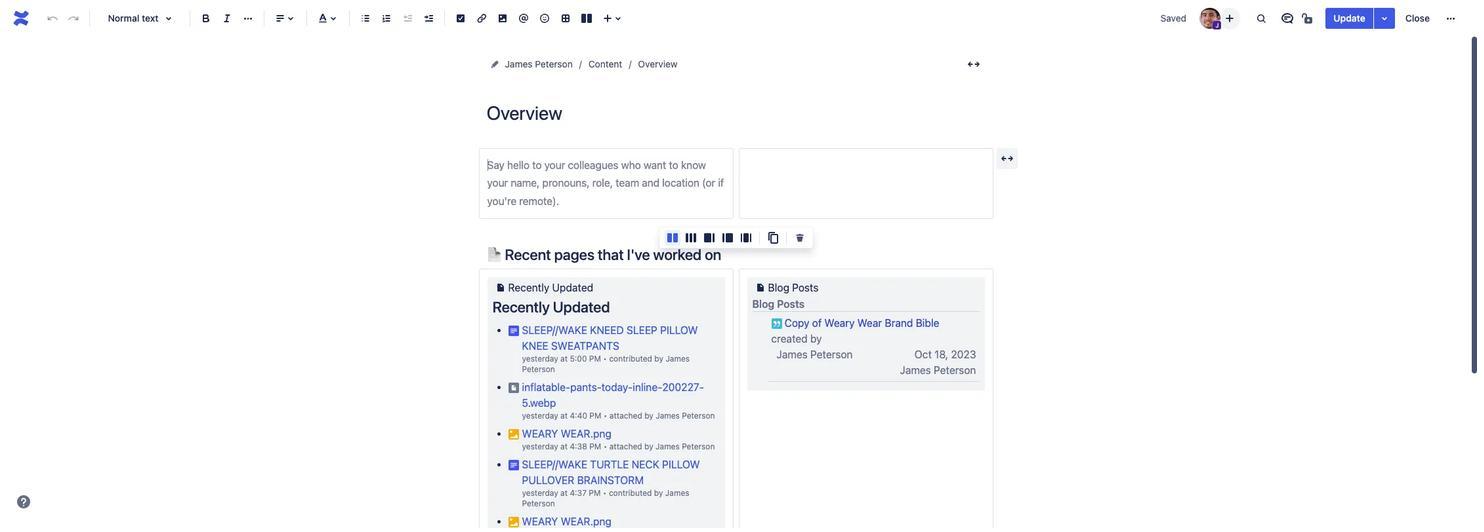 Task type: vqa. For each thing, say whether or not it's contained in the screenshot.


Task type: locate. For each thing, give the bounding box(es) containing it.
emoji image
[[537, 10, 553, 26]]

1 vertical spatial recently updated
[[492, 298, 610, 316]]

1 to from the left
[[532, 159, 542, 171]]

peterson
[[535, 58, 573, 70], [810, 349, 853, 361], [934, 365, 976, 377], [522, 365, 555, 375], [682, 412, 715, 421], [682, 442, 715, 452], [522, 500, 555, 509]]

james peterson link
[[505, 56, 573, 72], [777, 349, 853, 361], [522, 355, 690, 375], [900, 365, 976, 377], [656, 412, 715, 421], [656, 442, 715, 452], [522, 489, 689, 509]]

contributed down brainstorm
[[609, 489, 652, 499]]

align left image
[[272, 10, 288, 26]]

to right the want on the top left
[[669, 159, 678, 171]]

blog posts
[[768, 282, 818, 294], [752, 298, 805, 310]]

james peterson link up neck
[[656, 442, 715, 452]]

3 yesterday from the top
[[522, 442, 558, 452]]

no restrictions image
[[1301, 10, 1317, 26]]

posts
[[792, 282, 818, 294], [777, 298, 805, 310]]

copy of weary wear brand bible created by
[[771, 318, 939, 345]]

james peterson
[[505, 58, 573, 70], [777, 349, 853, 361], [522, 355, 690, 375], [522, 489, 689, 509]]

add image, video, or file image
[[495, 10, 511, 26]]

weary
[[522, 429, 558, 440], [522, 517, 558, 528]]

name,
[[511, 177, 540, 189]]

1 vertical spatial contributed
[[609, 489, 652, 499]]

attached
[[610, 412, 642, 421], [609, 442, 642, 452]]

recently updated down recent
[[508, 282, 593, 294]]

at inside inflatable-pants-today-inline-200227- 5.webp yesterday at 4:40 pm • attached by james peterson
[[560, 412, 568, 421]]

wear.png down yesterday at 4:37 pm • contributed by on the left of the page
[[561, 517, 612, 528]]

1 vertical spatial pillow
[[662, 459, 700, 471]]

weary for weary wear.png
[[522, 517, 558, 528]]

recently
[[508, 282, 549, 294], [492, 298, 550, 316]]

0 vertical spatial sleep//wake
[[522, 325, 587, 337]]

pillow right sleep
[[660, 325, 698, 337]]

sleep//wake inside sleep//wake kneed sleep pillow knee sweatpants
[[522, 325, 587, 337]]

yesterday up pullover
[[522, 442, 558, 452]]

by down of
[[810, 333, 822, 345]]

bold ⌘b image
[[198, 10, 214, 26]]

action item image
[[453, 10, 469, 26]]

wear.png inside 'weary wear.png yesterday at 4:38 pm • attached by james peterson'
[[561, 429, 612, 440]]

more image
[[1443, 10, 1459, 26]]

•
[[603, 355, 607, 364], [604, 412, 607, 421], [603, 442, 607, 452], [603, 489, 607, 499]]

0 vertical spatial recently
[[508, 282, 549, 294]]

2 yesterday from the top
[[522, 412, 558, 421]]

yesterday at 4:37 pm • contributed by
[[522, 489, 665, 499]]

adjust update settings image
[[1376, 10, 1392, 26]]

oct
[[915, 349, 932, 361]]

that
[[598, 246, 624, 264]]

of
[[812, 318, 822, 329]]

0 vertical spatial wear.png
[[561, 429, 612, 440]]

weary wear.png
[[522, 517, 612, 528]]

1 vertical spatial blog posts
[[752, 298, 805, 310]]

at left 4:38
[[560, 442, 568, 452]]

created
[[771, 333, 808, 345]]

by inside 'weary wear.png yesterday at 4:38 pm • attached by james peterson'
[[644, 442, 653, 452]]

on
[[705, 246, 721, 264]]

200227-
[[662, 382, 704, 394]]

peterson inside inflatable-pants-today-inline-200227- 5.webp yesterday at 4:40 pm • attached by james peterson
[[682, 412, 715, 421]]

1 vertical spatial wear.png
[[561, 517, 612, 528]]

0 vertical spatial weary
[[522, 429, 558, 440]]

1 vertical spatial blog
[[752, 298, 774, 310]]

0 vertical spatial your
[[544, 159, 565, 171]]

james peterson up today- at the left of the page
[[522, 355, 690, 375]]

turtle
[[590, 459, 629, 471]]

updated
[[552, 282, 593, 294], [553, 298, 610, 316]]

blog posts up copy
[[768, 282, 818, 294]]

2 wear.png from the top
[[561, 517, 612, 528]]

weary wear.png yesterday at 4:38 pm • attached by james peterson
[[522, 429, 715, 452]]

2 at from the top
[[560, 412, 568, 421]]

contributed for brainstorm
[[609, 489, 652, 499]]

go wide image
[[999, 151, 1015, 167]]

contributed down sleep//wake kneed sleep pillow knee sweatpants link
[[609, 355, 652, 364]]

0 horizontal spatial your
[[487, 177, 508, 189]]

left sidebar image
[[720, 230, 736, 246]]

blog posts down 'blog posts' icon
[[752, 298, 805, 310]]

weary wear.png link up 4:38
[[522, 429, 612, 440]]

update
[[1334, 12, 1365, 24]]

attached inside 'weary wear.png yesterday at 4:38 pm • attached by james peterson'
[[609, 442, 642, 452]]

redo ⌘⇧z image
[[66, 10, 81, 26]]

knee
[[522, 341, 548, 353]]

to right hello
[[532, 159, 542, 171]]

wear.png for weary wear.png
[[561, 517, 612, 528]]

by down "inline-"
[[644, 412, 653, 421]]

confluence image
[[10, 8, 31, 29], [10, 8, 31, 29]]

copy image
[[765, 230, 781, 246]]

• down inflatable-pants-today-inline-200227- 5.webp link
[[604, 412, 607, 421]]

normal
[[108, 12, 139, 24]]

weary wear.png link
[[522, 429, 612, 440], [522, 517, 612, 528]]

at
[[560, 355, 568, 364], [560, 412, 568, 421], [560, 442, 568, 452], [560, 489, 568, 499]]

sleep//wake up knee
[[522, 325, 587, 337]]

make page full-width image
[[966, 56, 981, 72]]

weary down 5.webp
[[522, 429, 558, 440]]

pillow
[[660, 325, 698, 337], [662, 459, 700, 471]]

move this page image
[[489, 59, 500, 70]]

i've
[[627, 246, 650, 264]]

at left the 5:00
[[560, 355, 568, 364]]

weary wear.png link down 4:37 on the bottom of page
[[522, 517, 612, 528]]

sleep//wake kneed sleep pillow knee sweatpants link
[[522, 325, 698, 353]]

james peterson link right move this page icon
[[505, 56, 573, 72]]

recently down recent
[[508, 282, 549, 294]]

blog
[[768, 282, 789, 294], [752, 298, 774, 310]]

recently updated up knee
[[492, 298, 610, 316]]

pillow right neck
[[662, 459, 700, 471]]

sleep//wake up pullover
[[522, 459, 587, 471]]

link image
[[474, 10, 490, 26]]

1 wear.png from the top
[[561, 429, 612, 440]]

yesterday down 5.webp
[[522, 412, 558, 421]]

role,
[[592, 177, 613, 189]]

0 vertical spatial attached
[[610, 412, 642, 421]]

1 weary from the top
[[522, 429, 558, 440]]

at left 4:37 on the bottom of page
[[560, 489, 568, 499]]

content
[[588, 58, 622, 70]]

1 sleep//wake from the top
[[522, 325, 587, 337]]

your
[[544, 159, 565, 171], [487, 177, 508, 189]]

pillow inside sleep//wake turtle neck pillow pullover brainstorm
[[662, 459, 700, 471]]

pronouns,
[[542, 177, 590, 189]]

two columns image
[[665, 230, 680, 246]]

recently updated
[[508, 282, 593, 294], [492, 298, 610, 316]]

yesterday down pullover
[[522, 489, 558, 499]]

remove image
[[792, 230, 808, 246]]

1 horizontal spatial to
[[669, 159, 678, 171]]

location
[[662, 177, 699, 189]]

pm inside 'weary wear.png yesterday at 4:38 pm • attached by james peterson'
[[589, 442, 601, 452]]

blog down 'blog posts' icon
[[752, 298, 774, 310]]

attached up turtle
[[609, 442, 642, 452]]

updated up kneed
[[553, 298, 610, 316]]

neck
[[632, 459, 659, 471]]

wear.png up 4:38
[[561, 429, 612, 440]]

yesterday down knee
[[522, 355, 558, 364]]

1 at from the top
[[560, 355, 568, 364]]

1 vertical spatial sleep//wake
[[522, 459, 587, 471]]

1 vertical spatial recently
[[492, 298, 550, 316]]

copy
[[785, 318, 809, 329]]

2 weary from the top
[[522, 517, 558, 528]]

pillow inside sleep//wake kneed sleep pillow knee sweatpants
[[660, 325, 698, 337]]

pm right 4:38
[[589, 442, 601, 452]]

recent
[[505, 246, 551, 264]]

2 sleep//wake from the top
[[522, 459, 587, 471]]

updated down pages
[[552, 282, 593, 294]]

james peterson down created
[[777, 349, 853, 361]]

numbered list ⌘⇧7 image
[[379, 10, 394, 26]]

• up turtle
[[603, 442, 607, 452]]

inline-
[[633, 382, 662, 394]]

sleep//wake for pullover
[[522, 459, 587, 471]]

more formatting image
[[240, 10, 256, 26]]

1 vertical spatial attached
[[609, 442, 642, 452]]

1 weary wear.png link from the top
[[522, 429, 612, 440]]

your up the pronouns,
[[544, 159, 565, 171]]

Give this page a title text field
[[487, 102, 985, 124]]

undo ⌘z image
[[45, 10, 60, 26]]

james peterson link up today- at the left of the page
[[522, 355, 690, 375]]

1 horizontal spatial your
[[544, 159, 565, 171]]

pm
[[589, 355, 601, 364], [589, 412, 601, 421], [589, 442, 601, 452], [589, 489, 601, 499]]

your down the say
[[487, 177, 508, 189]]

james peterson image
[[1200, 8, 1221, 29]]

by inside copy of weary wear brand bible created by
[[810, 333, 822, 345]]

italic ⌘i image
[[219, 10, 235, 26]]

1 vertical spatial weary
[[522, 517, 558, 528]]

2 attached from the top
[[609, 442, 642, 452]]

saved
[[1160, 12, 1186, 24]]

blog up copy
[[768, 282, 789, 294]]

weary inside 'weary wear.png yesterday at 4:38 pm • attached by james peterson'
[[522, 429, 558, 440]]

attached down inflatable-pants-today-inline-200227- 5.webp link
[[610, 412, 642, 421]]

pm right the 4:40
[[589, 412, 601, 421]]

1 attached from the top
[[610, 412, 642, 421]]

by up neck
[[644, 442, 653, 452]]

table image
[[558, 10, 574, 26]]

(or
[[702, 177, 715, 189]]

invite to edit image
[[1222, 10, 1238, 26]]

0 vertical spatial pillow
[[660, 325, 698, 337]]

0 vertical spatial weary wear.png link
[[522, 429, 612, 440]]

james peterson link down 18,
[[900, 365, 976, 377]]

1 vertical spatial updated
[[553, 298, 610, 316]]

contributed
[[609, 355, 652, 364], [609, 489, 652, 499]]

help image
[[16, 495, 31, 511]]

yesterday
[[522, 355, 558, 364], [522, 412, 558, 421], [522, 442, 558, 452], [522, 489, 558, 499]]

weary down pullover
[[522, 517, 558, 528]]

overview
[[638, 58, 678, 70]]

1 vertical spatial posts
[[777, 298, 805, 310]]

📄
[[487, 246, 502, 264]]

0 horizontal spatial to
[[532, 159, 542, 171]]

3 at from the top
[[560, 442, 568, 452]]

0 vertical spatial contributed
[[609, 355, 652, 364]]

pm inside inflatable-pants-today-inline-200227- 5.webp yesterday at 4:40 pm • attached by james peterson
[[589, 412, 601, 421]]

1 vertical spatial weary wear.png link
[[522, 517, 612, 528]]

peterson inside the 'oct 18, 2023 james peterson'
[[934, 365, 976, 377]]

weary for weary wear.png yesterday at 4:38 pm • attached by james peterson
[[522, 429, 558, 440]]

• down sleep//wake kneed sleep pillow knee sweatpants link
[[603, 355, 607, 364]]

recently down recently updated image
[[492, 298, 550, 316]]

sleep//wake
[[522, 325, 587, 337], [522, 459, 587, 471]]

content link
[[588, 56, 622, 72]]

by
[[810, 333, 822, 345], [654, 355, 663, 364], [644, 412, 653, 421], [644, 442, 653, 452], [654, 489, 663, 499]]

at left the 4:40
[[560, 412, 568, 421]]

yesterday inside inflatable-pants-today-inline-200227- 5.webp yesterday at 4:40 pm • attached by james peterson
[[522, 412, 558, 421]]

sleep//wake inside sleep//wake turtle neck pillow pullover brainstorm
[[522, 459, 587, 471]]

to
[[532, 159, 542, 171], [669, 159, 678, 171]]



Task type: describe. For each thing, give the bounding box(es) containing it.
you're
[[487, 195, 516, 207]]

sleep//wake turtle neck pillow pullover brainstorm link
[[522, 459, 700, 487]]

• down brainstorm
[[603, 489, 607, 499]]

brainstorm
[[577, 475, 644, 487]]

pullover
[[522, 475, 574, 487]]

sleep//wake kneed sleep pillow knee sweatpants
[[522, 325, 698, 353]]

overview link
[[638, 56, 678, 72]]

4:37
[[570, 489, 587, 499]]

yesterday inside 'weary wear.png yesterday at 4:38 pm • attached by james peterson'
[[522, 442, 558, 452]]

find and replace image
[[1254, 10, 1269, 26]]

worked
[[653, 246, 702, 264]]

by up "inline-"
[[654, 355, 663, 364]]

pm right 4:37 on the bottom of page
[[589, 489, 601, 499]]

2 weary wear.png link from the top
[[522, 517, 612, 528]]

weary
[[824, 318, 855, 329]]

outdent ⇧tab image
[[400, 10, 415, 26]]

4 yesterday from the top
[[522, 489, 558, 499]]

normal text
[[108, 12, 158, 24]]

0 vertical spatial recently updated
[[508, 282, 593, 294]]

blog posts image
[[752, 280, 768, 296]]

1 yesterday from the top
[[522, 355, 558, 364]]

sleep
[[627, 325, 657, 337]]

comment icon image
[[1280, 10, 1296, 26]]

oct 18, 2023 james peterson
[[900, 349, 976, 377]]

wear
[[857, 318, 882, 329]]

want
[[644, 159, 666, 171]]

team
[[616, 177, 639, 189]]

attached inside inflatable-pants-today-inline-200227- 5.webp yesterday at 4:40 pm • attached by james peterson
[[610, 412, 642, 421]]

• inside inflatable-pants-today-inline-200227- 5.webp yesterday at 4:40 pm • attached by james peterson
[[604, 412, 607, 421]]

if
[[718, 177, 724, 189]]

james inside the 'oct 18, 2023 james peterson'
[[900, 365, 931, 377]]

indent tab image
[[421, 10, 436, 26]]

and
[[642, 177, 659, 189]]

2 to from the left
[[669, 159, 678, 171]]

yesterday at 5:00 pm • contributed by
[[522, 355, 666, 364]]

james inside inflatable-pants-today-inline-200227- 5.webp yesterday at 4:40 pm • attached by james peterson
[[656, 412, 680, 421]]

mention image
[[516, 10, 532, 26]]

18,
[[935, 349, 948, 361]]

4:38
[[570, 442, 587, 452]]

by inside inflatable-pants-today-inline-200227- 5.webp yesterday at 4:40 pm • attached by james peterson
[[644, 412, 653, 421]]

text
[[142, 12, 158, 24]]

pants-
[[570, 382, 601, 394]]

james peterson link down created
[[777, 349, 853, 361]]

contributed for sweatpants
[[609, 355, 652, 364]]

recently updated image
[[492, 280, 508, 296]]

james inside 'weary wear.png yesterday at 4:38 pm • attached by james peterson'
[[656, 442, 680, 452]]

colleagues
[[568, 159, 618, 171]]

inflatable-
[[522, 382, 570, 394]]

4 at from the top
[[560, 489, 568, 499]]

by down neck
[[654, 489, 663, 499]]

Main content area, start typing to enter text. text field
[[479, 148, 993, 529]]

peterson inside 'weary wear.png yesterday at 4:38 pm • attached by james peterson'
[[682, 442, 715, 452]]

three columns with sidebars image
[[738, 230, 754, 246]]

today-
[[601, 382, 633, 394]]

0 vertical spatial blog posts
[[768, 282, 818, 294]]

sleep//wake turtle neck pillow pullover brainstorm
[[522, 459, 700, 487]]

📄 recent pages that i've worked on
[[487, 246, 721, 264]]

sleep//wake for knee
[[522, 325, 587, 337]]

pillow for sleep//wake turtle neck pillow pullover brainstorm
[[662, 459, 700, 471]]

close button
[[1397, 8, 1438, 29]]

layouts image
[[579, 10, 595, 26]]

say hello to your colleagues who want to know your name, pronouns, role, team and location (or if you're remote).
[[487, 159, 727, 207]]

james peterson link down brainstorm
[[522, 489, 689, 509]]

kneed
[[590, 325, 624, 337]]

who
[[621, 159, 641, 171]]

1 vertical spatial your
[[487, 177, 508, 189]]

• inside 'weary wear.png yesterday at 4:38 pm • attached by james peterson'
[[603, 442, 607, 452]]

4:40
[[570, 412, 587, 421]]

hello
[[507, 159, 530, 171]]

say
[[487, 159, 504, 171]]

james peterson right move this page icon
[[505, 58, 573, 70]]

james peterson down brainstorm
[[522, 489, 689, 509]]

bible
[[916, 318, 939, 329]]

brand
[[885, 318, 913, 329]]

wear.png for weary wear.png yesterday at 4:38 pm • attached by james peterson
[[561, 429, 612, 440]]

normal text button
[[95, 4, 184, 33]]

5.webp
[[522, 398, 556, 410]]

right sidebar image
[[701, 230, 717, 246]]

inflatable-pants-today-inline-200227- 5.webp link
[[522, 382, 704, 410]]

pillow for sleep//wake kneed sleep pillow knee sweatpants
[[660, 325, 698, 337]]

close
[[1405, 12, 1430, 24]]

remote).
[[519, 195, 559, 207]]

know
[[681, 159, 706, 171]]

james peterson link down the 200227-
[[656, 412, 715, 421]]

at inside 'weary wear.png yesterday at 4:38 pm • attached by james peterson'
[[560, 442, 568, 452]]

update button
[[1326, 8, 1373, 29]]

0 vertical spatial blog
[[768, 282, 789, 294]]

three columns image
[[683, 230, 699, 246]]

inflatable-pants-today-inline-200227- 5.webp yesterday at 4:40 pm • attached by james peterson
[[522, 382, 715, 421]]

0 vertical spatial updated
[[552, 282, 593, 294]]

pm down sweatpants in the bottom of the page
[[589, 355, 601, 364]]

pages
[[554, 246, 594, 264]]

2023
[[951, 349, 976, 361]]

copy of weary wear brand bible link
[[785, 318, 939, 329]]

0 vertical spatial posts
[[792, 282, 818, 294]]

bullet list ⌘⇧8 image
[[358, 10, 373, 26]]

sweatpants
[[551, 341, 619, 353]]

5:00
[[570, 355, 587, 364]]



